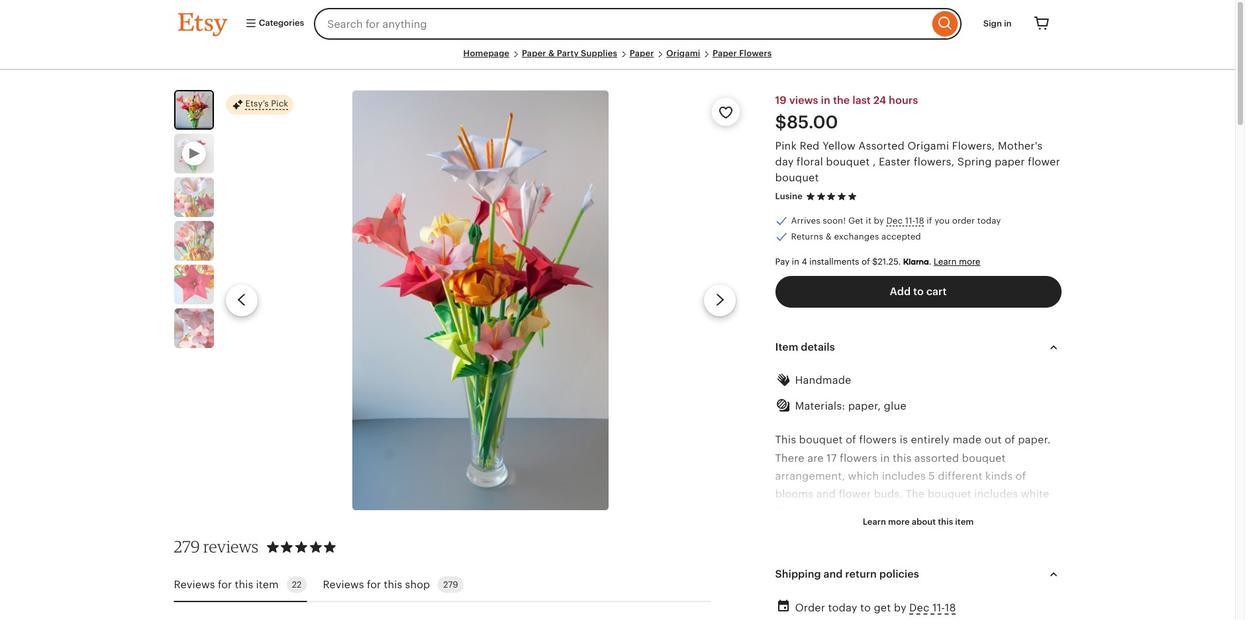 Task type: vqa. For each thing, say whether or not it's contained in the screenshot.
Farmhouse Wall Art, Abstract Botanical Art, Large Wall Art, Sage Green Art, Botanical Painting, Living Room Wall Art Oversized, Green Art image
no



Task type: locate. For each thing, give the bounding box(es) containing it.
1 horizontal spatial for
[[367, 580, 381, 591]]

1 horizontal spatial paper
[[630, 48, 654, 58]]

pink
[[805, 507, 827, 518]]

0 horizontal spatial flowers,
[[872, 507, 913, 518]]

1 do from the top
[[821, 561, 835, 572]]

and inside dropdown button
[[824, 569, 843, 580]]

1 horizontal spatial 11-
[[933, 603, 945, 614]]

2 reviews from the left
[[323, 580, 364, 591]]

0 horizontal spatial &
[[549, 48, 555, 58]]

item left "22"
[[256, 580, 279, 591]]

arrangement,
[[776, 471, 846, 482]]

more right "."
[[959, 257, 981, 267]]

1 horizontal spatial 279
[[443, 581, 458, 591]]

0 horizontal spatial learn
[[863, 518, 887, 528]]

to left get
[[861, 603, 871, 614]]

1 horizontal spatial to
[[914, 286, 924, 298]]

0 vertical spatial item
[[956, 518, 974, 528]]

in right sign
[[1005, 18, 1012, 28]]

this down reviews
[[235, 580, 253, 591]]

order
[[953, 216, 976, 226]]

not left place
[[838, 561, 855, 572]]

buds.
[[874, 489, 903, 500]]

& right returns on the right
[[826, 232, 832, 242]]

0 horizontal spatial includes
[[882, 471, 926, 482]]

paper,
[[849, 401, 881, 412]]

the for place
[[889, 561, 906, 572]]

reviews right "22"
[[323, 580, 364, 591]]

this  bouquet of flowers is entirely made out of paper. there are 17  flowers in this assorted bouquet arrangement, which includes 5 different kinds of blooms and flower buds. the bouquet includes white lilies, pink balloon flowers, red star flowers, deep yellow roses, and light yellow field lilies.
[[776, 435, 1051, 536]]

& left party
[[549, 48, 555, 58]]

in inside button
[[1005, 18, 1012, 28]]

2 yellow from the left
[[894, 525, 927, 536]]

in inside this  bouquet of flowers is entirely made out of paper. there are 17  flowers in this assorted bouquet arrangement, which includes 5 different kinds of blooms and flower buds. the bouquet includes white lilies, pink balloon flowers, red star flowers, deep yellow roses, and light yellow field lilies.
[[881, 453, 890, 464]]

2 horizontal spatial paper
[[713, 48, 737, 58]]

to left the cart
[[914, 286, 924, 298]]

0 vertical spatial 11-
[[906, 216, 916, 226]]

3 paper from the left
[[713, 48, 737, 58]]

0 vertical spatial 279
[[174, 538, 200, 558]]

not left cut
[[838, 597, 855, 608]]

sign in button
[[974, 12, 1022, 36]]

paper & party supplies
[[522, 48, 618, 58]]

includes down kinds
[[975, 489, 1019, 500]]

origami up easter
[[908, 141, 950, 152]]

bouquet
[[827, 157, 870, 168], [776, 172, 819, 184], [800, 435, 843, 446], [963, 453, 1006, 464], [928, 489, 972, 500], [909, 561, 953, 572]]

0 horizontal spatial 279
[[174, 538, 200, 558]]

banner containing categories
[[154, 0, 1082, 48]]

1 horizontal spatial by
[[894, 603, 907, 614]]

is
[[900, 435, 908, 446]]

1 horizontal spatial flower
[[1028, 157, 1061, 168]]

item details button
[[764, 332, 1074, 364]]

in
[[1005, 18, 1012, 28], [821, 95, 831, 106], [792, 257, 800, 267], [881, 453, 890, 464]]

1 horizontal spatial more
[[959, 257, 981, 267]]

flowers up which
[[840, 453, 878, 464]]

1 for from the left
[[218, 580, 232, 591]]

menu bar
[[178, 48, 1058, 70]]

paper
[[522, 48, 546, 58], [630, 48, 654, 58], [713, 48, 737, 58]]

—please down shipping
[[776, 597, 818, 608]]

paper & party supplies link
[[522, 48, 618, 58]]

1 vertical spatial not
[[838, 597, 855, 608]]

& inside menu bar
[[549, 48, 555, 58]]

0 vertical spatial flowers
[[860, 435, 897, 446]]

in up buds.
[[881, 453, 890, 464]]

of right out
[[1005, 435, 1016, 446]]

0 vertical spatial origami
[[667, 48, 701, 58]]

get
[[874, 603, 891, 614]]

flowers,
[[914, 157, 955, 168], [872, 507, 913, 518], [958, 507, 999, 518]]

if
[[927, 216, 933, 226]]

flower down 'mother's'
[[1028, 157, 1061, 168]]

learn
[[934, 257, 957, 267], [863, 518, 887, 528]]

which
[[848, 471, 880, 482]]

18 right stems.
[[945, 603, 957, 614]]

by right get
[[894, 603, 907, 614]]

1 horizontal spatial origami
[[908, 141, 950, 152]]

1 horizontal spatial item
[[956, 518, 974, 528]]

returns
[[792, 232, 824, 242]]

$21.25.
[[873, 257, 901, 267]]

do left return at the right bottom of the page
[[821, 561, 835, 572]]

1 vertical spatial —please
[[776, 597, 818, 608]]

learn more button
[[934, 257, 981, 267]]

11- right stems.
[[933, 603, 945, 614]]

for left shop
[[367, 580, 381, 591]]

0 horizontal spatial more
[[889, 518, 910, 528]]

11- up accepted
[[906, 216, 916, 226]]

cart
[[927, 286, 947, 298]]

,
[[873, 157, 876, 168]]

origami link
[[667, 48, 701, 58]]

bouquet up star
[[928, 489, 972, 500]]

do down shipping and return policies
[[821, 597, 835, 608]]

for down reviews
[[218, 580, 232, 591]]

2 —please from the top
[[776, 597, 818, 608]]

2 paper from the left
[[630, 48, 654, 58]]

$85.00
[[776, 113, 839, 133]]

pink red yellow assorted origami flowers mother's day image 3 image
[[174, 221, 214, 261]]

the
[[834, 95, 850, 106], [889, 561, 906, 572], [878, 597, 894, 608]]

dec up accepted
[[887, 216, 903, 226]]

materials: paper, glue
[[796, 401, 907, 412]]

2 do from the top
[[821, 597, 835, 608]]

tab list
[[174, 569, 711, 603]]

flowers, up lilies.
[[958, 507, 999, 518]]

0 vertical spatial flower
[[1028, 157, 1061, 168]]

279 right shop
[[443, 581, 458, 591]]

0 horizontal spatial origami
[[667, 48, 701, 58]]

and left return at the right bottom of the page
[[824, 569, 843, 580]]

0 vertical spatial learn
[[934, 257, 957, 267]]

1 vertical spatial includes
[[975, 489, 1019, 500]]

0 horizontal spatial to
[[861, 603, 871, 614]]

sign
[[984, 18, 1002, 28]]

and down balloon
[[845, 525, 865, 536]]

sign in
[[984, 18, 1012, 28]]

5
[[929, 471, 936, 482]]

today right order
[[978, 216, 1002, 226]]

None search field
[[314, 8, 962, 40]]

reviews down 279 reviews
[[174, 580, 215, 591]]

18
[[916, 216, 925, 226], [945, 603, 957, 614]]

add to cart
[[890, 286, 947, 298]]

flower inside pink red yellow assorted origami flowers, mother's day floral bouquet , easter flowers, spring paper flower bouquet
[[1028, 157, 1061, 168]]

yellow down lilies,
[[776, 525, 809, 536]]

0 vertical spatial to
[[914, 286, 924, 298]]

flowers, down buds.
[[872, 507, 913, 518]]

1 vertical spatial today
[[829, 603, 858, 614]]

klarna
[[904, 257, 929, 267]]

today left cut
[[829, 603, 858, 614]]

279 for 279
[[443, 581, 458, 591]]

this
[[893, 453, 912, 464], [938, 518, 954, 528], [235, 580, 253, 591], [384, 580, 402, 591]]

etsy's pick
[[246, 99, 288, 109]]

0 horizontal spatial item
[[256, 580, 279, 591]]

1 vertical spatial origami
[[908, 141, 950, 152]]

1 horizontal spatial yellow
[[894, 525, 927, 536]]

0 horizontal spatial by
[[874, 216, 885, 226]]

1 vertical spatial &
[[826, 232, 832, 242]]

0 vertical spatial &
[[549, 48, 555, 58]]

1 —please from the top
[[776, 561, 818, 572]]

red
[[800, 141, 820, 152]]

0 vertical spatial includes
[[882, 471, 926, 482]]

1 vertical spatial 18
[[945, 603, 957, 614]]

0 vertical spatial do
[[821, 561, 835, 572]]

bouquet down "field"
[[909, 561, 953, 572]]

learn down buds.
[[863, 518, 887, 528]]

0 vertical spatial dec
[[887, 216, 903, 226]]

this right about
[[938, 518, 954, 528]]

pink red yellow assorted origami flowers mother's day image 2 image
[[174, 178, 214, 217]]

none search field inside banner
[[314, 8, 962, 40]]

in right views
[[821, 95, 831, 106]]

not for cut
[[838, 597, 855, 608]]

out
[[985, 435, 1002, 446]]

more
[[959, 257, 981, 267], [889, 518, 910, 528]]

18 left if
[[916, 216, 925, 226]]

1 vertical spatial 279
[[443, 581, 458, 591]]

1 horizontal spatial pink red yellow assorted origami flowers mother's day image 1 image
[[352, 90, 609, 511]]

flower
[[1028, 157, 1061, 168], [839, 489, 872, 500]]

1 vertical spatial learn
[[863, 518, 887, 528]]

1 paper from the left
[[522, 48, 546, 58]]

1 vertical spatial more
[[889, 518, 910, 528]]

lilies,
[[776, 507, 802, 518]]

1 vertical spatial the
[[889, 561, 906, 572]]

origami right paper link
[[667, 48, 701, 58]]

today
[[978, 216, 1002, 226], [829, 603, 858, 614]]

1 vertical spatial dec
[[910, 603, 930, 614]]

includes up the
[[882, 471, 926, 482]]

279 inside tab list
[[443, 581, 458, 591]]

0 horizontal spatial paper
[[522, 48, 546, 58]]

0 horizontal spatial 18
[[916, 216, 925, 226]]

tab list containing reviews for this item
[[174, 569, 711, 603]]

1 vertical spatial to
[[861, 603, 871, 614]]

1 vertical spatial do
[[821, 597, 835, 608]]

.
[[929, 257, 932, 267]]

learn right "."
[[934, 257, 957, 267]]

0 vertical spatial not
[[838, 561, 855, 572]]

0 horizontal spatial 11-
[[906, 216, 916, 226]]

for for item
[[218, 580, 232, 591]]

—please up order
[[776, 561, 818, 572]]

279
[[174, 538, 200, 558], [443, 581, 458, 591]]

0 vertical spatial more
[[959, 257, 981, 267]]

0 horizontal spatial pink red yellow assorted origami flowers mother's day image 1 image
[[175, 92, 212, 129]]

1 vertical spatial item
[[256, 580, 279, 591]]

more left about
[[889, 518, 910, 528]]

and up pink
[[817, 489, 836, 500]]

paper for paper flowers
[[713, 48, 737, 58]]

this down is
[[893, 453, 912, 464]]

0 vertical spatial and
[[817, 489, 836, 500]]

1 reviews from the left
[[174, 580, 215, 591]]

add
[[890, 286, 911, 298]]

bouquet down the yellow
[[827, 157, 870, 168]]

1 horizontal spatial today
[[978, 216, 1002, 226]]

2 vertical spatial the
[[878, 597, 894, 608]]

for
[[218, 580, 232, 591], [367, 580, 381, 591]]

0 horizontal spatial for
[[218, 580, 232, 591]]

flowers, right easter
[[914, 157, 955, 168]]

by right it
[[874, 216, 885, 226]]

paper down search for anything text box
[[630, 48, 654, 58]]

1 horizontal spatial flowers,
[[914, 157, 955, 168]]

paper left the flowers on the top right of the page
[[713, 48, 737, 58]]

reviews
[[174, 580, 215, 591], [323, 580, 364, 591]]

assorted
[[859, 141, 905, 152]]

pink red yellow assorted origami flowers mother's day image 1 image
[[352, 90, 609, 511], [175, 92, 212, 129]]

the right place
[[889, 561, 906, 572]]

17
[[827, 453, 837, 464]]

different
[[938, 471, 983, 482]]

1 horizontal spatial 18
[[945, 603, 957, 614]]

0 horizontal spatial yellow
[[776, 525, 809, 536]]

paper left party
[[522, 48, 546, 58]]

handmade
[[796, 375, 852, 386]]

Search for anything text field
[[314, 8, 930, 40]]

this
[[776, 435, 797, 446]]

yellow down red
[[894, 525, 927, 536]]

item
[[776, 342, 799, 353]]

2 vertical spatial and
[[824, 569, 843, 580]]

item right star
[[956, 518, 974, 528]]

0 horizontal spatial today
[[829, 603, 858, 614]]

flowers left is
[[860, 435, 897, 446]]

homepage
[[464, 48, 510, 58]]

1 horizontal spatial &
[[826, 232, 832, 242]]

sunlight.
[[989, 561, 1034, 572]]

banner
[[154, 0, 1082, 48]]

0 vertical spatial the
[[834, 95, 850, 106]]

&
[[549, 48, 555, 58], [826, 232, 832, 242]]

2 not from the top
[[838, 597, 855, 608]]

0 vertical spatial —please
[[776, 561, 818, 572]]

the left last
[[834, 95, 850, 106]]

0 horizontal spatial reviews
[[174, 580, 215, 591]]

dec down shipping and return policies dropdown button
[[910, 603, 930, 614]]

0 horizontal spatial flower
[[839, 489, 872, 500]]

1 not from the top
[[838, 561, 855, 572]]

learn more about this item
[[863, 518, 974, 528]]

1 horizontal spatial reviews
[[323, 580, 364, 591]]

1 horizontal spatial includes
[[975, 489, 1019, 500]]

soon! get
[[823, 216, 864, 226]]

1 vertical spatial and
[[845, 525, 865, 536]]

exchanges
[[835, 232, 880, 242]]

279 left reviews
[[174, 538, 200, 558]]

by
[[874, 216, 885, 226], [894, 603, 907, 614]]

flower up balloon
[[839, 489, 872, 500]]

the right cut
[[878, 597, 894, 608]]

not for place
[[838, 561, 855, 572]]

dec 11-18 button
[[910, 599, 957, 618]]

spring
[[958, 157, 992, 168]]

1 vertical spatial flowers
[[840, 453, 878, 464]]

2 for from the left
[[367, 580, 381, 591]]

do for place
[[821, 561, 835, 572]]

1 vertical spatial flower
[[839, 489, 872, 500]]

—please for —please do not place the bouquet under sunlight.
[[776, 561, 818, 572]]

includes
[[882, 471, 926, 482], [975, 489, 1019, 500]]



Task type: describe. For each thing, give the bounding box(es) containing it.
learn inside learn more about this item dropdown button
[[863, 518, 887, 528]]

arrives
[[792, 216, 821, 226]]

bouquet up the are
[[800, 435, 843, 446]]

reviews for reviews for this shop
[[323, 580, 364, 591]]

roses,
[[812, 525, 842, 536]]

red
[[915, 507, 933, 518]]

the
[[906, 489, 925, 500]]

4
[[802, 257, 808, 267]]

under
[[956, 561, 986, 572]]

order today to get by dec 11-18
[[796, 603, 957, 614]]

1 yellow from the left
[[776, 525, 809, 536]]

reviews for this shop
[[323, 580, 430, 591]]

0 horizontal spatial dec
[[887, 216, 903, 226]]

& for paper
[[549, 48, 555, 58]]

flowers,
[[953, 141, 996, 152]]

add to cart button
[[776, 276, 1062, 308]]

learn more about this item button
[[853, 511, 984, 535]]

easter
[[879, 157, 911, 168]]

origami inside pink red yellow assorted origami flowers, mother's day floral bouquet , easter flowers, spring paper flower bouquet
[[908, 141, 950, 152]]

lusine
[[776, 192, 803, 202]]

1 vertical spatial 11-
[[933, 603, 945, 614]]

in inside 19 views in the last 24 hours $85.00
[[821, 95, 831, 106]]

made
[[953, 435, 982, 446]]

for for shop
[[367, 580, 381, 591]]

place
[[858, 561, 886, 572]]

paper.
[[1019, 435, 1051, 446]]

22
[[292, 581, 302, 591]]

lusine link
[[776, 192, 803, 202]]

pay
[[776, 257, 790, 267]]

etsy's pick button
[[226, 94, 294, 115]]

materials:
[[796, 401, 846, 412]]

2 horizontal spatial flowers,
[[958, 507, 999, 518]]

& for returns
[[826, 232, 832, 242]]

—please for —please do not cut the stems.
[[776, 597, 818, 608]]

white
[[1021, 489, 1050, 500]]

flowers, inside pink red yellow assorted origami flowers, mother's day floral bouquet , easter flowers, spring paper flower bouquet
[[914, 157, 955, 168]]

to inside add to cart button
[[914, 286, 924, 298]]

279 reviews
[[174, 538, 259, 558]]

item inside dropdown button
[[956, 518, 974, 528]]

shipping and return policies
[[776, 569, 920, 580]]

light
[[868, 525, 891, 536]]

blooms
[[776, 489, 814, 500]]

star
[[936, 507, 955, 518]]

0 vertical spatial 18
[[916, 216, 925, 226]]

24
[[874, 95, 887, 106]]

pink red yellow assorted origami flowers, mother's day floral bouquet , easter flowers, spring paper flower bouquet
[[776, 141, 1061, 184]]

returns & exchanges accepted
[[792, 232, 922, 242]]

paper flowers link
[[713, 48, 772, 58]]

paper link
[[630, 48, 654, 58]]

field
[[930, 525, 953, 536]]

of right kinds
[[1016, 471, 1027, 482]]

paper for paper & party supplies
[[522, 48, 546, 58]]

you
[[935, 216, 950, 226]]

reviews for this item
[[174, 580, 279, 591]]

paper for paper link
[[630, 48, 654, 58]]

flowers
[[740, 48, 772, 58]]

the inside 19 views in the last 24 hours $85.00
[[834, 95, 850, 106]]

1 horizontal spatial learn
[[934, 257, 957, 267]]

categories button
[[235, 12, 310, 36]]

pay in 4 installments of $21.25. klarna . learn more
[[776, 257, 981, 267]]

in left 4
[[792, 257, 800, 267]]

—please do not cut the stems.
[[776, 597, 931, 608]]

details
[[801, 342, 835, 353]]

do for cut
[[821, 597, 835, 608]]

this inside this  bouquet of flowers is entirely made out of paper. there are 17  flowers in this assorted bouquet arrangement, which includes 5 different kinds of blooms and flower buds. the bouquet includes white lilies, pink balloon flowers, red star flowers, deep yellow roses, and light yellow field lilies.
[[893, 453, 912, 464]]

stems.
[[897, 597, 931, 608]]

return
[[846, 569, 877, 580]]

paper
[[995, 157, 1026, 168]]

it
[[866, 216, 872, 226]]

item inside tab list
[[256, 580, 279, 591]]

accepted
[[882, 232, 922, 242]]

reviews for reviews for this item
[[174, 580, 215, 591]]

origami inside menu bar
[[667, 48, 701, 58]]

assorted
[[915, 453, 960, 464]]

shop
[[405, 580, 430, 591]]

glue
[[884, 401, 907, 412]]

pick
[[271, 99, 288, 109]]

pink red yellow assorted origami flowers mother's day image 5 image
[[174, 309, 214, 349]]

about
[[912, 518, 936, 528]]

0 vertical spatial today
[[978, 216, 1002, 226]]

the for cut
[[878, 597, 894, 608]]

item details
[[776, 342, 835, 353]]

menu bar containing homepage
[[178, 48, 1058, 70]]

19
[[776, 95, 787, 106]]

0 vertical spatial by
[[874, 216, 885, 226]]

reviews
[[203, 538, 259, 558]]

are
[[808, 453, 824, 464]]

bouquet down out
[[963, 453, 1006, 464]]

1 vertical spatial by
[[894, 603, 907, 614]]

deep
[[1002, 507, 1028, 518]]

of left $21.25. at the right of the page
[[862, 257, 870, 267]]

order
[[796, 603, 826, 614]]

279 for 279 reviews
[[174, 538, 200, 558]]

entirely
[[911, 435, 950, 446]]

installments
[[810, 257, 860, 267]]

last
[[853, 95, 871, 106]]

shipping and return policies button
[[764, 559, 1074, 591]]

floral
[[797, 157, 824, 168]]

cut
[[858, 597, 875, 608]]

etsy's
[[246, 99, 269, 109]]

this inside dropdown button
[[938, 518, 954, 528]]

1 horizontal spatial dec
[[910, 603, 930, 614]]

views
[[790, 95, 819, 106]]

shipping
[[776, 569, 821, 580]]

of down materials: paper, glue
[[846, 435, 857, 446]]

balloon
[[830, 507, 869, 518]]

bouquet up lusine link
[[776, 172, 819, 184]]

supplies
[[581, 48, 618, 58]]

flower inside this  bouquet of flowers is entirely made out of paper. there are 17  flowers in this assorted bouquet arrangement, which includes 5 different kinds of blooms and flower buds. the bouquet includes white lilies, pink balloon flowers, red star flowers, deep yellow roses, and light yellow field lilies.
[[839, 489, 872, 500]]

kinds
[[986, 471, 1013, 482]]

homepage link
[[464, 48, 510, 58]]

arrives soon! get it by dec 11-18 if you order today
[[792, 216, 1002, 226]]

this left shop
[[384, 580, 402, 591]]

party
[[557, 48, 579, 58]]

hours
[[889, 95, 919, 106]]

more inside dropdown button
[[889, 518, 910, 528]]

pink red yellow assorted origami flowers mother's day image 4 image
[[174, 265, 214, 305]]



